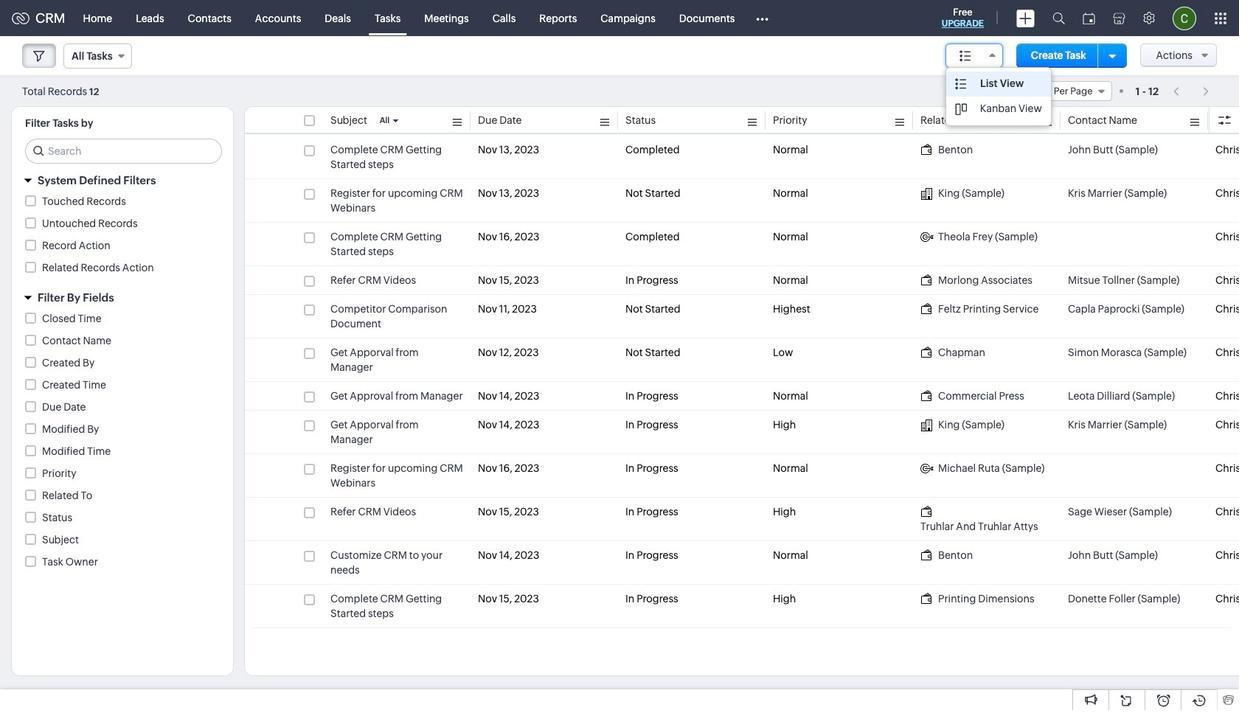 Task type: vqa. For each thing, say whether or not it's contained in the screenshot.
Create Menu element
yes



Task type: locate. For each thing, give the bounding box(es) containing it.
size image
[[956, 77, 967, 91], [956, 103, 967, 116]]

navigation
[[1167, 80, 1217, 102]]

row group
[[245, 136, 1240, 629]]

calendar image
[[1083, 12, 1096, 24]]

1 vertical spatial size image
[[956, 103, 967, 116]]

1 size image from the top
[[956, 77, 967, 91]]

create menu image
[[1017, 9, 1035, 27]]

Search text field
[[26, 139, 221, 163]]

profile image
[[1173, 6, 1197, 30]]

0 vertical spatial size image
[[956, 77, 967, 91]]

None field
[[63, 44, 132, 69], [946, 44, 1003, 68], [994, 81, 1112, 101], [63, 44, 132, 69], [994, 81, 1112, 101]]

none field size
[[946, 44, 1003, 68]]

list box
[[947, 68, 1051, 125]]

2 size image from the top
[[956, 103, 967, 116]]

search image
[[1053, 12, 1065, 24]]



Task type: describe. For each thing, give the bounding box(es) containing it.
create menu element
[[1008, 0, 1044, 36]]

size image
[[960, 49, 972, 63]]

Other Modules field
[[747, 6, 779, 30]]

logo image
[[12, 12, 30, 24]]

search element
[[1044, 0, 1074, 36]]

profile element
[[1164, 0, 1206, 36]]



